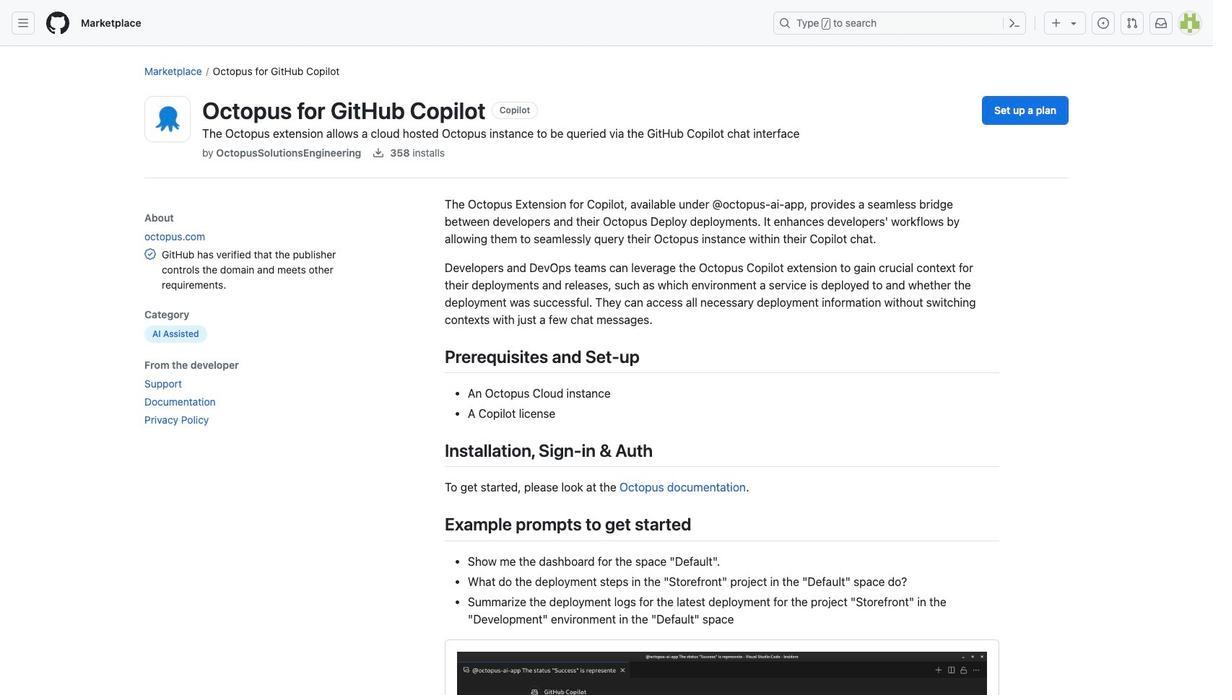 Task type: describe. For each thing, give the bounding box(es) containing it.
command palette image
[[1009, 17, 1021, 29]]

1 horizontal spatial sc 9kayk9 0 image
[[373, 147, 385, 159]]

homepage image
[[46, 12, 69, 35]]

0 horizontal spatial sc 9kayk9 0 image
[[144, 248, 156, 260]]



Task type: vqa. For each thing, say whether or not it's contained in the screenshot.
Social
no



Task type: locate. For each thing, give the bounding box(es) containing it.
issue opened image
[[1098, 17, 1109, 29]]

git pull request image
[[1127, 17, 1138, 29]]

sc 9kayk9 0 image
[[373, 147, 385, 159], [144, 248, 156, 260]]

1 vertical spatial sc 9kayk9 0 image
[[144, 248, 156, 260]]

octopus for github copilot image
[[153, 105, 182, 134]]

triangle down image
[[1068, 17, 1080, 29]]

0 vertical spatial sc 9kayk9 0 image
[[373, 147, 385, 159]]

inbox image
[[1156, 17, 1167, 29]]



